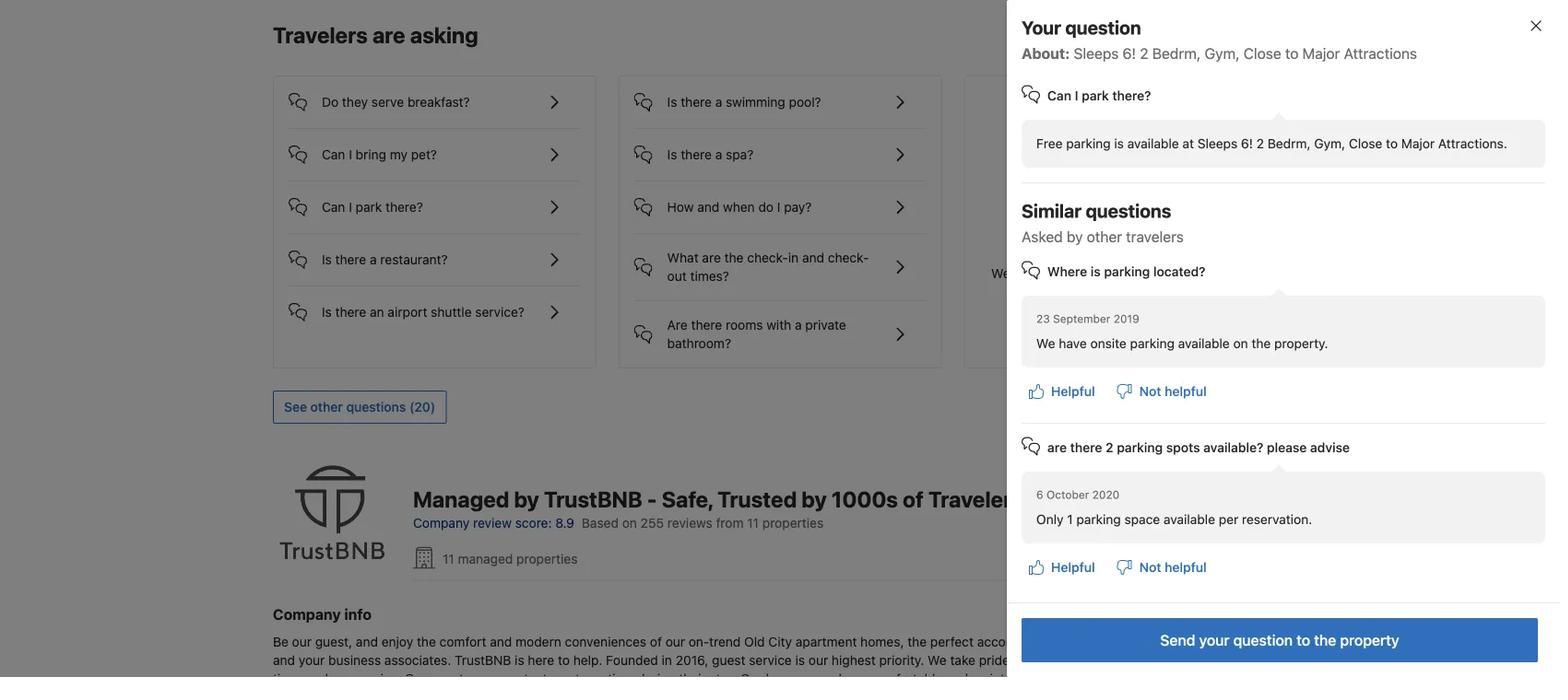 Task type: describe. For each thing, give the bounding box(es) containing it.
private
[[805, 318, 846, 333]]

airport
[[388, 305, 427, 320]]

take
[[950, 653, 976, 668]]

an for instant
[[1045, 266, 1060, 281]]

to left attractions.
[[1386, 136, 1398, 151]]

are inside the be our guest, and enjoy the comfort and modern conveniences of our on-trend old city apartment homes,  the perfect accommodations for you and your family, or you and your business associates.   trustbnb is here to help. founded in 2016, guest service is our highest priority. we take pride in the design of our properties, our response time, and our service. our guests may contact us at any time during their stay.  our homes are clean, comfortable and maintained with pride. our friendly and helpful sta
[[809, 671, 828, 678]]

can for the 'can i bring my pet?' button
[[322, 147, 345, 162]]

bring
[[356, 147, 386, 162]]

from
[[716, 515, 744, 531]]

spots
[[1166, 440, 1200, 456]]

where
[[1048, 264, 1087, 279]]

parking up still
[[1066, 136, 1111, 151]]

not helpful button for parking
[[1110, 375, 1214, 409]]

not for parking
[[1139, 384, 1161, 399]]

score:
[[515, 515, 552, 531]]

2 horizontal spatial questions
[[1202, 266, 1260, 281]]

how and when do i pay?
[[667, 200, 812, 215]]

to inside the be our guest, and enjoy the comfort and modern conveniences of our on-trend old city apartment homes,  the perfect accommodations for you and your family, or you and your business associates.   trustbnb is here to help. founded in 2016, guest service is our highest priority. we take pride in the design of our properties, our response time, and our service. our guests may contact us at any time during their stay.  our homes are clean, comfortable and maintained with pride. our friendly and helpful sta
[[558, 653, 570, 668]]

1 our from the left
[[405, 671, 427, 678]]

2 horizontal spatial of
[[1093, 653, 1105, 668]]

1000s
[[832, 486, 898, 512]]

and up business
[[356, 634, 378, 650]]

the left 'property.'
[[1252, 336, 1271, 351]]

enjoy
[[382, 634, 413, 650]]

2 our from the left
[[741, 671, 762, 678]]

to inside button
[[1297, 632, 1310, 650]]

founded
[[606, 653, 658, 668]]

your inside button
[[1199, 632, 1230, 650]]

is there a spa? button
[[634, 129, 926, 166]]

is there a restaurant? button
[[289, 234, 581, 271]]

accommodations
[[977, 634, 1079, 650]]

to left most
[[1153, 266, 1165, 281]]

8.9
[[555, 515, 574, 531]]

and up "properties,"
[[1128, 634, 1150, 650]]

parking down 2020
[[1077, 512, 1121, 527]]

is up the homes
[[795, 653, 805, 668]]

there for is there a swimming pool?
[[681, 94, 712, 110]]

contact
[[502, 671, 547, 678]]

homes,
[[861, 634, 904, 650]]

and down "properties,"
[[1181, 671, 1203, 678]]

not helpful for space
[[1139, 560, 1207, 575]]

by inside the "similar questions asked by other travelers"
[[1067, 228, 1083, 246]]

ask a question button
[[1070, 209, 1181, 242]]

old
[[744, 634, 765, 650]]

perfect
[[930, 634, 974, 650]]

is there a swimming pool?
[[667, 94, 821, 110]]

1 horizontal spatial close
[[1349, 136, 1383, 151]]

parking down 2019
[[1130, 336, 1175, 351]]

most
[[1169, 266, 1198, 281]]

the inside button
[[1314, 632, 1336, 650]]

guest,
[[315, 634, 352, 650]]

question for ask
[[1117, 218, 1170, 233]]

and down "take"
[[946, 671, 968, 678]]

only
[[1037, 512, 1064, 527]]

and up time,
[[273, 653, 295, 668]]

available for located?
[[1178, 336, 1230, 351]]

23
[[1037, 313, 1050, 326]]

sleeps inside 'your question about: sleeps 6! 2 bedrm, gym, close to major attractions'
[[1074, 45, 1119, 62]]

based
[[582, 515, 619, 531]]

advise
[[1310, 440, 1350, 456]]

1 horizontal spatial gym,
[[1314, 136, 1346, 151]]

there for are there rooms with a private bathroom?
[[691, 318, 722, 333]]

their
[[679, 671, 706, 678]]

1
[[1067, 512, 1073, 527]]

send
[[1160, 632, 1196, 650]]

we for we have an instant answer to most questions
[[991, 266, 1010, 281]]

bedrm, inside 'your question about: sleeps 6! 2 bedrm, gym, close to major attractions'
[[1153, 45, 1201, 62]]

company inside the managed by trustbnb - safe, trusted by 1000s of travelers company review score: 8.9 based on 255 reviews from 11 properties
[[413, 515, 470, 531]]

0 horizontal spatial in
[[662, 653, 672, 668]]

can i park there? inside button
[[322, 200, 423, 215]]

0 horizontal spatial company
[[273, 606, 341, 623]]

are
[[667, 318, 688, 333]]

not helpful button for space
[[1110, 551, 1214, 585]]

located?
[[1154, 264, 1206, 279]]

can i park there? button
[[289, 182, 581, 218]]

have for onsite
[[1059, 336, 1087, 351]]

1 vertical spatial bedrm,
[[1268, 136, 1311, 151]]

time,
[[273, 671, 303, 678]]

11 managed properties
[[443, 552, 578, 567]]

modern
[[516, 634, 561, 650]]

property.
[[1275, 336, 1328, 351]]

similar questions asked by other travelers
[[1022, 200, 1184, 246]]

on inside the managed by trustbnb - safe, trusted by 1000s of travelers company review score: 8.9 based on 255 reviews from 11 properties
[[622, 515, 637, 531]]

6 october 2020
[[1037, 489, 1120, 502]]

priority.
[[879, 653, 924, 668]]

the down the accommodations at the bottom of the page
[[1027, 653, 1046, 668]]

where is parking located?
[[1048, 264, 1206, 279]]

bathroom?
[[667, 336, 731, 351]]

1 horizontal spatial your
[[1154, 634, 1180, 650]]

there? inside your question dialog
[[1113, 88, 1151, 103]]

our down family,
[[1200, 653, 1220, 668]]

is there a swimming pool? button
[[634, 76, 926, 113]]

are there rooms with a private bathroom?
[[667, 318, 846, 351]]

here
[[528, 653, 554, 668]]

i inside can i park there? button
[[349, 200, 352, 215]]

free
[[1037, 136, 1063, 151]]

info
[[344, 606, 372, 623]]

family,
[[1183, 634, 1222, 650]]

helpful button for have
[[1022, 375, 1103, 409]]

2 vertical spatial 2
[[1106, 440, 1114, 456]]

question inside 'your question about: sleeps 6! 2 bedrm, gym, close to major attractions'
[[1066, 17, 1141, 38]]

other inside button
[[310, 400, 343, 415]]

safe,
[[662, 486, 713, 512]]

us
[[551, 671, 565, 678]]

similar
[[1022, 200, 1082, 222]]

about:
[[1022, 45, 1070, 62]]

restaurant?
[[380, 252, 448, 267]]

there? inside can i park there? button
[[385, 200, 423, 215]]

there for is there an airport shuttle service?
[[335, 305, 366, 320]]

during
[[637, 671, 675, 678]]

managed by trustbnb - safe, trusted by 1000s of travelers company review score: 8.9 based on 255 reviews from 11 properties
[[413, 486, 1023, 531]]

questions inside the "similar questions asked by other travelers"
[[1086, 200, 1172, 222]]

2016,
[[676, 653, 709, 668]]

see
[[284, 400, 307, 415]]

may
[[474, 671, 499, 678]]

other inside the "similar questions asked by other travelers"
[[1087, 228, 1122, 246]]

we have onsite parking available on the property.
[[1037, 336, 1328, 351]]

company info
[[273, 606, 372, 623]]

i inside the 'can i bring my pet?' button
[[349, 147, 352, 162]]

stay.
[[710, 671, 737, 678]]

1 vertical spatial properties
[[517, 552, 578, 567]]

space
[[1125, 512, 1160, 527]]

breakfast?
[[408, 94, 470, 110]]

gym, inside 'your question about: sleeps 6! 2 bedrm, gym, close to major attractions'
[[1205, 45, 1240, 62]]

do they serve breakfast? button
[[289, 76, 581, 113]]

1 vertical spatial major
[[1402, 136, 1435, 151]]

october
[[1047, 489, 1089, 502]]

still looking?
[[1070, 163, 1181, 185]]

properties,
[[1132, 653, 1197, 668]]

2020
[[1092, 489, 1120, 502]]

and right time,
[[306, 671, 328, 678]]

can i park there? inside your question dialog
[[1048, 88, 1151, 103]]

trusted
[[718, 486, 797, 512]]

asking
[[410, 22, 478, 48]]

travelers are asking
[[273, 22, 478, 48]]

travelers
[[1126, 228, 1184, 246]]

is right where
[[1091, 264, 1101, 279]]

reservation.
[[1242, 512, 1312, 527]]

the up priority.
[[908, 634, 927, 650]]

0 vertical spatial available
[[1128, 136, 1179, 151]]

available for parking
[[1164, 512, 1215, 527]]

we have an instant answer to most questions
[[991, 266, 1260, 281]]

0 horizontal spatial your
[[299, 653, 325, 668]]

2 horizontal spatial in
[[1013, 653, 1024, 668]]

are left the asking
[[373, 22, 405, 48]]

are inside your question dialog
[[1048, 440, 1067, 456]]

your question dialog
[[977, 0, 1560, 678]]

of inside the managed by trustbnb - safe, trusted by 1000s of travelers company review score: 8.9 based on 255 reviews from 11 properties
[[903, 486, 924, 512]]

is there an airport shuttle service?
[[322, 305, 525, 320]]

swimming
[[726, 94, 786, 110]]

1 vertical spatial 11
[[443, 552, 454, 567]]

an for airport
[[370, 305, 384, 320]]

question for send
[[1233, 632, 1293, 650]]

send your question to the property button
[[1022, 619, 1538, 663]]

the inside what are the check-in and check- out times?
[[724, 250, 744, 265]]

we for we have onsite parking available on the property.
[[1037, 336, 1055, 351]]

helpful for parking
[[1165, 384, 1207, 399]]

out
[[667, 269, 687, 284]]

pet?
[[411, 147, 437, 162]]

trend
[[709, 634, 741, 650]]

our left the on-
[[666, 634, 685, 650]]

our down apartment
[[809, 653, 828, 668]]

there for are there 2 parking spots available? please advise
[[1070, 440, 1102, 456]]

onsite
[[1090, 336, 1127, 351]]

helpful for have
[[1051, 384, 1095, 399]]

properties inside the managed by trustbnb - safe, trusted by 1000s of travelers company review score: 8.9 based on 255 reviews from 11 properties
[[762, 515, 824, 531]]

see other questions (20)
[[284, 400, 436, 415]]



Task type: locate. For each thing, give the bounding box(es) containing it.
1 vertical spatial question
[[1117, 218, 1170, 233]]

is for is there a swimming pool?
[[667, 94, 677, 110]]

do they serve breakfast?
[[322, 94, 470, 110]]

1 horizontal spatial company
[[413, 515, 470, 531]]

2 vertical spatial question
[[1233, 632, 1293, 650]]

1 horizontal spatial 2
[[1140, 45, 1149, 62]]

of up founded
[[650, 634, 662, 650]]

close inside 'your question about: sleeps 6! 2 bedrm, gym, close to major attractions'
[[1244, 45, 1281, 62]]

not for space
[[1139, 560, 1161, 575]]

a left private
[[795, 318, 802, 333]]

i inside how and when do i pay? button
[[777, 200, 781, 215]]

0 horizontal spatial of
[[650, 634, 662, 650]]

our left "properties,"
[[1109, 653, 1128, 668]]

pool?
[[789, 94, 821, 110]]

0 horizontal spatial close
[[1244, 45, 1281, 62]]

there left airport
[[335, 305, 366, 320]]

helpful button for 1
[[1022, 551, 1103, 585]]

with
[[767, 318, 791, 333], [1041, 671, 1066, 678]]

0 vertical spatial of
[[903, 486, 924, 512]]

can i park there?
[[1048, 88, 1151, 103], [322, 200, 423, 215]]

2 vertical spatial of
[[1093, 653, 1105, 668]]

available up looking?
[[1128, 136, 1179, 151]]

the up times?
[[724, 250, 744, 265]]

ask
[[1081, 218, 1104, 233]]

0 vertical spatial can i park there?
[[1048, 88, 1151, 103]]

2 vertical spatial available
[[1164, 512, 1215, 527]]

1 horizontal spatial can i park there?
[[1048, 88, 1151, 103]]

1 vertical spatial 2
[[1257, 136, 1264, 151]]

friendly
[[1133, 671, 1177, 678]]

i down can i bring my pet?
[[349, 200, 352, 215]]

1 vertical spatial 6!
[[1241, 136, 1253, 151]]

review
[[473, 515, 512, 531]]

to left attractions
[[1285, 45, 1299, 62]]

6!
[[1123, 45, 1136, 62], [1241, 136, 1253, 151]]

0 vertical spatial 2
[[1140, 45, 1149, 62]]

on
[[1233, 336, 1248, 351], [622, 515, 637, 531]]

1 vertical spatial not
[[1139, 560, 1161, 575]]

how
[[667, 200, 694, 215]]

check-
[[747, 250, 788, 265], [828, 250, 869, 265]]

guest
[[712, 653, 746, 668]]

1 you from the left
[[1103, 634, 1124, 650]]

question
[[1066, 17, 1141, 38], [1117, 218, 1170, 233], [1233, 632, 1293, 650]]

2 horizontal spatial we
[[1037, 336, 1055, 351]]

comfort
[[440, 634, 486, 650]]

1 horizontal spatial sleeps
[[1198, 136, 1238, 151]]

1 vertical spatial questions
[[1202, 266, 1260, 281]]

pride.
[[1069, 671, 1104, 678]]

2 horizontal spatial 2
[[1257, 136, 1264, 151]]

maintained
[[972, 671, 1037, 678]]

comfortable
[[871, 671, 943, 678]]

per
[[1219, 512, 1239, 527]]

to left property
[[1297, 632, 1310, 650]]

0 vertical spatial trustbnb
[[544, 486, 642, 512]]

-
[[647, 486, 657, 512]]

park inside your question dialog
[[1082, 88, 1109, 103]]

there for is there a spa?
[[681, 147, 712, 162]]

1 horizontal spatial 11
[[747, 515, 759, 531]]

conveniences
[[565, 634, 647, 650]]

in inside what are the check-in and check- out times?
[[788, 250, 799, 265]]

on inside dialog
[[1233, 336, 1248, 351]]

1 horizontal spatial at
[[1183, 136, 1194, 151]]

question inside send your question to the property button
[[1233, 632, 1293, 650]]

we left where
[[991, 266, 1010, 281]]

0 horizontal spatial park
[[356, 200, 382, 215]]

at inside the be our guest, and enjoy the comfort and modern conveniences of our on-trend old city apartment homes,  the perfect accommodations for you and your family, or you and your business associates.   trustbnb is here to help. founded in 2016, guest service is our highest priority. we take pride in the design of our properties, our response time, and our service. our guests may contact us at any time during their stay.  our homes are clean, comfortable and maintained with pride. our friendly and helpful sta
[[568, 671, 580, 678]]

company down managed
[[413, 515, 470, 531]]

park down bring
[[356, 200, 382, 215]]

by right asked
[[1067, 228, 1083, 246]]

helpful for space
[[1165, 560, 1207, 575]]

0 horizontal spatial 2
[[1106, 440, 1114, 456]]

we inside the be our guest, and enjoy the comfort and modern conveniences of our on-trend old city apartment homes,  the perfect accommodations for you and your family, or you and your business associates.   trustbnb is here to help. founded in 2016, guest service is our highest priority. we take pride in the design of our properties, our response time, and our service. our guests may contact us at any time during their stay.  our homes are clean, comfortable and maintained with pride. our friendly and helpful sta
[[928, 653, 947, 668]]

0 vertical spatial helpful
[[1051, 384, 1095, 399]]

trustbnb
[[544, 486, 642, 512], [455, 653, 511, 668]]

1 vertical spatial sleeps
[[1198, 136, 1238, 151]]

at inside your question dialog
[[1183, 136, 1194, 151]]

not helpful
[[1139, 384, 1207, 399], [1139, 560, 1207, 575]]

can i bring my pet?
[[322, 147, 437, 162]]

1 vertical spatial helpful button
[[1022, 551, 1103, 585]]

still
[[1070, 163, 1103, 185]]

a inside are there rooms with a private bathroom?
[[795, 318, 802, 333]]

0 horizontal spatial other
[[310, 400, 343, 415]]

1 vertical spatial have
[[1059, 336, 1087, 351]]

can down about:
[[1048, 88, 1072, 103]]

help.
[[573, 653, 602, 668]]

an left airport
[[370, 305, 384, 320]]

1 vertical spatial there?
[[385, 200, 423, 215]]

other
[[1087, 228, 1122, 246], [310, 400, 343, 415]]

our down business
[[332, 671, 351, 678]]

our
[[292, 634, 312, 650], [666, 634, 685, 650], [809, 653, 828, 668], [1109, 653, 1128, 668], [1200, 653, 1220, 668], [332, 671, 351, 678]]

by
[[1067, 228, 1083, 246], [514, 486, 539, 512], [802, 486, 827, 512]]

to up us
[[558, 653, 570, 668]]

and inside what are the check-in and check- out times?
[[802, 250, 824, 265]]

0 horizontal spatial can i park there?
[[322, 200, 423, 215]]

1 check- from the left
[[747, 250, 788, 265]]

is for is there a spa?
[[667, 147, 677, 162]]

2 check- from the left
[[828, 250, 869, 265]]

3 our from the left
[[1107, 671, 1129, 678]]

1 vertical spatial an
[[370, 305, 384, 320]]

is there a spa?
[[667, 147, 754, 162]]

i inside your question dialog
[[1075, 88, 1078, 103]]

of up pride.
[[1093, 653, 1105, 668]]

0 horizontal spatial sleeps
[[1074, 45, 1119, 62]]

with inside are there rooms with a private bathroom?
[[767, 318, 791, 333]]

there left the restaurant?
[[335, 252, 366, 267]]

helpful down onsite
[[1051, 384, 1095, 399]]

answer
[[1107, 266, 1150, 281]]

parking left spots
[[1117, 440, 1163, 456]]

2 inside 'your question about: sleeps 6! 2 bedrm, gym, close to major attractions'
[[1140, 45, 1149, 62]]

2 helpful button from the top
[[1022, 551, 1103, 585]]

is up the still looking?
[[1114, 136, 1124, 151]]

there left spa?
[[681, 147, 712, 162]]

is for is there an airport shuttle service?
[[322, 305, 332, 320]]

trustbnb up based
[[544, 486, 642, 512]]

0 horizontal spatial trustbnb
[[455, 653, 511, 668]]

city
[[769, 634, 792, 650]]

we down 23
[[1037, 336, 1055, 351]]

2 vertical spatial can
[[322, 200, 345, 215]]

0 vertical spatial travelers
[[273, 22, 368, 48]]

are left clean,
[[809, 671, 828, 678]]

1 vertical spatial with
[[1041, 671, 1066, 678]]

there? down my
[[385, 200, 423, 215]]

and inside button
[[697, 200, 720, 215]]

there inside 'button'
[[681, 94, 712, 110]]

properties down the score:
[[517, 552, 578, 567]]

1 horizontal spatial we
[[991, 266, 1010, 281]]

1 helpful from the top
[[1051, 384, 1095, 399]]

can inside your question dialog
[[1048, 88, 1072, 103]]

can i park there? down about:
[[1048, 88, 1151, 103]]

not helpful down the 'we have onsite parking available on the property.'
[[1139, 384, 1207, 399]]

helpful down the 1
[[1051, 560, 1095, 575]]

0 horizontal spatial there?
[[385, 200, 423, 215]]

do
[[758, 200, 774, 215]]

11 right from
[[747, 515, 759, 531]]

at
[[1183, 136, 1194, 151], [568, 671, 580, 678]]

looking?
[[1107, 163, 1181, 185]]

1 vertical spatial can
[[322, 147, 345, 162]]

major
[[1303, 45, 1340, 62], [1402, 136, 1435, 151]]

1 horizontal spatial you
[[1241, 634, 1262, 650]]

business
[[328, 653, 381, 668]]

helpful down only 1 parking space available per reservation.
[[1165, 560, 1207, 575]]

1 horizontal spatial our
[[741, 671, 762, 678]]

1 horizontal spatial have
[[1059, 336, 1087, 351]]

and up may
[[490, 634, 512, 650]]

by up the score:
[[514, 486, 539, 512]]

serve
[[372, 94, 404, 110]]

2 not helpful from the top
[[1139, 560, 1207, 575]]

a for swimming
[[715, 94, 722, 110]]

questions inside button
[[346, 400, 406, 415]]

have down september
[[1059, 336, 1087, 351]]

1 vertical spatial at
[[568, 671, 580, 678]]

can for can i park there? button
[[322, 200, 345, 215]]

1 horizontal spatial an
[[1045, 266, 1060, 281]]

1 vertical spatial not helpful button
[[1110, 551, 1214, 585]]

1 not from the top
[[1139, 384, 1161, 399]]

1 vertical spatial we
[[1037, 336, 1055, 351]]

send your question to the property
[[1160, 632, 1400, 650]]

an left 'instant'
[[1045, 266, 1060, 281]]

of
[[903, 486, 924, 512], [650, 634, 662, 650], [1093, 653, 1105, 668]]

with inside the be our guest, and enjoy the comfort and modern conveniences of our on-trend old city apartment homes,  the perfect accommodations for you and your family, or you and your business associates.   trustbnb is here to help. founded in 2016, guest service is our highest priority. we take pride in the design of our properties, our response time, and our service. our guests may contact us at any time during their stay.  our homes are clean, comfortable and maintained with pride. our friendly and helpful sta
[[1041, 671, 1066, 678]]

available down most
[[1178, 336, 1230, 351]]

is there an airport shuttle service? button
[[289, 287, 581, 324]]

you right "for"
[[1103, 634, 1124, 650]]

they
[[342, 94, 368, 110]]

available left per
[[1164, 512, 1215, 527]]

1 horizontal spatial questions
[[1086, 200, 1172, 222]]

is for is there a restaurant?
[[322, 252, 332, 267]]

not helpful button down only 1 parking space available per reservation.
[[1110, 551, 1214, 585]]

2 not from the top
[[1139, 560, 1161, 575]]

1 vertical spatial park
[[356, 200, 382, 215]]

on left 255
[[622, 515, 637, 531]]

question inside ask a question button
[[1117, 218, 1170, 233]]

2 vertical spatial helpful
[[1206, 671, 1247, 678]]

0 vertical spatial sleeps
[[1074, 45, 1119, 62]]

0 horizontal spatial you
[[1103, 634, 1124, 650]]

1 vertical spatial can i park there?
[[322, 200, 423, 215]]

a for spa?
[[715, 147, 722, 162]]

11
[[747, 515, 759, 531], [443, 552, 454, 567]]

0 vertical spatial questions
[[1086, 200, 1172, 222]]

can left bring
[[322, 147, 345, 162]]

when
[[723, 200, 755, 215]]

travelers
[[273, 22, 368, 48], [929, 486, 1023, 512]]

1 horizontal spatial on
[[1233, 336, 1248, 351]]

1 vertical spatial not helpful
[[1139, 560, 1207, 575]]

255
[[641, 515, 664, 531]]

1 horizontal spatial travelers
[[929, 486, 1023, 512]]

0 vertical spatial can
[[1048, 88, 1072, 103]]

travelers up do
[[273, 22, 368, 48]]

are inside what are the check-in and check- out times?
[[702, 250, 721, 265]]

shuttle
[[431, 305, 472, 320]]

0 vertical spatial 11
[[747, 515, 759, 531]]

we inside your question dialog
[[1037, 336, 1055, 351]]

1 horizontal spatial 6!
[[1241, 136, 1253, 151]]

2019
[[1114, 313, 1140, 326]]

are
[[373, 22, 405, 48], [702, 250, 721, 265], [1048, 440, 1067, 456], [809, 671, 828, 678]]

can i park there? down bring
[[322, 200, 423, 215]]

in up during
[[662, 653, 672, 668]]

a inside 'button'
[[715, 94, 722, 110]]

have inside your question dialog
[[1059, 336, 1087, 351]]

major inside 'your question about: sleeps 6! 2 bedrm, gym, close to major attractions'
[[1303, 45, 1340, 62]]

0 horizontal spatial gym,
[[1205, 45, 1240, 62]]

helpful button down the 1
[[1022, 551, 1103, 585]]

i up still
[[1075, 88, 1078, 103]]

1 horizontal spatial of
[[903, 486, 924, 512]]

1 horizontal spatial there?
[[1113, 88, 1151, 103]]

trustbnb inside the be our guest, and enjoy the comfort and modern conveniences of our on-trend old city apartment homes,  the perfect accommodations for you and your family, or you and your business associates.   trustbnb is here to help. founded in 2016, guest service is our highest priority. we take pride in the design of our properties, our response time, and our service. our guests may contact us at any time during their stay.  our homes are clean, comfortable and maintained with pride. our friendly and helpful sta
[[455, 653, 511, 668]]

not helpful button
[[1110, 375, 1214, 409], [1110, 551, 1214, 585]]

0 horizontal spatial on
[[622, 515, 637, 531]]

by left the 1000s
[[802, 486, 827, 512]]

helpful inside the be our guest, and enjoy the comfort and modern conveniences of our on-trend old city apartment homes,  the perfect accommodations for you and your family, or you and your business associates.   trustbnb is here to help. founded in 2016, guest service is our highest priority. we take pride in the design of our properties, our response time, and our service. our guests may contact us at any time during their stay.  our homes are clean, comfortable and maintained with pride. our friendly and helpful sta
[[1206, 671, 1247, 678]]

i left bring
[[349, 147, 352, 162]]

travelers inside the managed by trustbnb - safe, trusted by 1000s of travelers company review score: 8.9 based on 255 reviews from 11 properties
[[929, 486, 1023, 512]]

1 vertical spatial of
[[650, 634, 662, 650]]

there inside are there rooms with a private bathroom?
[[691, 318, 722, 333]]

question up where is parking located?
[[1117, 218, 1170, 233]]

a left spa?
[[715, 147, 722, 162]]

attractions
[[1344, 45, 1417, 62]]

the up associates.
[[417, 634, 436, 650]]

there inside your question dialog
[[1070, 440, 1102, 456]]

0 vertical spatial not helpful button
[[1110, 375, 1214, 409]]

is down is there a restaurant?
[[322, 305, 332, 320]]

on-
[[689, 634, 709, 650]]

1 horizontal spatial by
[[802, 486, 827, 512]]

a
[[715, 94, 722, 110], [715, 147, 722, 162], [1107, 218, 1114, 233], [370, 252, 377, 267], [795, 318, 802, 333]]

questions up travelers
[[1086, 200, 1172, 222]]

instant
[[1063, 266, 1104, 281]]

design
[[1050, 653, 1090, 668]]

2
[[1140, 45, 1149, 62], [1257, 136, 1264, 151], [1106, 440, 1114, 456]]

helpful for 1
[[1051, 560, 1095, 575]]

check- up private
[[828, 250, 869, 265]]

2 you from the left
[[1241, 634, 1262, 650]]

0 horizontal spatial our
[[405, 671, 427, 678]]

1 vertical spatial other
[[310, 400, 343, 415]]

0 vertical spatial bedrm,
[[1153, 45, 1201, 62]]

property
[[1340, 632, 1400, 650]]

question right 'your'
[[1066, 17, 1141, 38]]

service?
[[475, 305, 525, 320]]

trustbnb inside the managed by trustbnb - safe, trusted by 1000s of travelers company review score: 8.9 based on 255 reviews from 11 properties
[[544, 486, 642, 512]]

is up "how"
[[667, 147, 677, 162]]

please
[[1267, 440, 1307, 456]]

in
[[788, 250, 799, 265], [662, 653, 672, 668], [1013, 653, 1024, 668]]

2 helpful from the top
[[1051, 560, 1095, 575]]

0 horizontal spatial travelers
[[273, 22, 368, 48]]

asked
[[1022, 228, 1063, 246]]

1 horizontal spatial in
[[788, 250, 799, 265]]

the
[[724, 250, 744, 265], [1252, 336, 1271, 351], [1314, 632, 1336, 650], [417, 634, 436, 650], [908, 634, 927, 650], [1027, 653, 1046, 668]]

11 left managed
[[443, 552, 454, 567]]

a left swimming at the top of page
[[715, 94, 722, 110]]

our right be
[[292, 634, 312, 650]]

0 vertical spatial 6!
[[1123, 45, 1136, 62]]

do
[[322, 94, 339, 110]]

not helpful down only 1 parking space available per reservation.
[[1139, 560, 1207, 575]]

an inside button
[[370, 305, 384, 320]]

question up response
[[1233, 632, 1293, 650]]

are up "october"
[[1048, 440, 1067, 456]]

2 not helpful button from the top
[[1110, 551, 1214, 585]]

0 horizontal spatial by
[[514, 486, 539, 512]]

is inside 'button'
[[667, 94, 677, 110]]

there up is there a spa?
[[681, 94, 712, 110]]

questions
[[1086, 200, 1172, 222], [1202, 266, 1260, 281], [346, 400, 406, 415]]

apartment
[[796, 634, 857, 650]]

1 horizontal spatial other
[[1087, 228, 1122, 246]]

parking right 'instant'
[[1104, 264, 1150, 279]]

0 vertical spatial major
[[1303, 45, 1340, 62]]

0 vertical spatial park
[[1082, 88, 1109, 103]]

a for restaurant?
[[370, 252, 377, 267]]

properties down "trusted"
[[762, 515, 824, 531]]

major left attractions.
[[1402, 136, 1435, 151]]

1 not helpful button from the top
[[1110, 375, 1214, 409]]

1 not helpful from the top
[[1139, 384, 1207, 399]]

with down design
[[1041, 671, 1066, 678]]

1 helpful button from the top
[[1022, 375, 1103, 409]]

1 vertical spatial helpful
[[1165, 560, 1207, 575]]

highest
[[832, 653, 876, 668]]

1 horizontal spatial with
[[1041, 671, 1066, 678]]

0 vertical spatial not
[[1139, 384, 1161, 399]]

0 horizontal spatial with
[[767, 318, 791, 333]]

11 inside the managed by trustbnb - safe, trusted by 1000s of travelers company review score: 8.9 based on 255 reviews from 11 properties
[[747, 515, 759, 531]]

2 horizontal spatial our
[[1107, 671, 1129, 678]]

we down perfect
[[928, 653, 947, 668]]

park inside button
[[356, 200, 382, 215]]

company up be
[[273, 606, 341, 623]]

in down pay?
[[788, 250, 799, 265]]

a inside button
[[1107, 218, 1114, 233]]

close down attractions
[[1349, 136, 1383, 151]]

2 vertical spatial questions
[[346, 400, 406, 415]]

not helpful button down the 'we have onsite parking available on the property.'
[[1110, 375, 1214, 409]]

1 vertical spatial helpful
[[1051, 560, 1095, 575]]

our down associates.
[[405, 671, 427, 678]]

are there 2 parking spots available? please advise
[[1048, 440, 1350, 456]]

0 horizontal spatial check-
[[747, 250, 788, 265]]

there for is there a restaurant?
[[335, 252, 366, 267]]

1 vertical spatial on
[[622, 515, 637, 531]]

0 vertical spatial at
[[1183, 136, 1194, 151]]

1 horizontal spatial bedrm,
[[1268, 136, 1311, 151]]

there? up the still looking?
[[1113, 88, 1151, 103]]

6! inside 'your question about: sleeps 6! 2 bedrm, gym, close to major attractions'
[[1123, 45, 1136, 62]]

not helpful for parking
[[1139, 384, 1207, 399]]

other up where is parking located?
[[1087, 228, 1122, 246]]

not down the 'we have onsite parking available on the property.'
[[1139, 384, 1161, 399]]

your up time,
[[299, 653, 325, 668]]

is up contact
[[515, 653, 524, 668]]

our down service
[[741, 671, 762, 678]]

there up bathroom?
[[691, 318, 722, 333]]

park
[[1082, 88, 1109, 103], [356, 200, 382, 215]]

managed
[[458, 552, 513, 567]]

have for an
[[1014, 266, 1042, 281]]

2 vertical spatial we
[[928, 653, 947, 668]]

0 vertical spatial other
[[1087, 228, 1122, 246]]

attractions.
[[1438, 136, 1508, 151]]

pay?
[[784, 200, 812, 215]]

1 horizontal spatial trustbnb
[[544, 486, 642, 512]]

to inside 'your question about: sleeps 6! 2 bedrm, gym, close to major attractions'
[[1285, 45, 1299, 62]]

0 horizontal spatial we
[[928, 653, 947, 668]]

of right the 1000s
[[903, 486, 924, 512]]

available?
[[1204, 440, 1264, 456]]

have down asked
[[1014, 266, 1042, 281]]

helpful button down onsite
[[1022, 375, 1103, 409]]

0 vertical spatial with
[[767, 318, 791, 333]]

and down pay?
[[802, 250, 824, 265]]

there up 6 october 2020
[[1070, 440, 1102, 456]]

rooms
[[726, 318, 763, 333]]

helpful
[[1051, 384, 1095, 399], [1051, 560, 1095, 575]]

major left attractions
[[1303, 45, 1340, 62]]

on left 'property.'
[[1233, 336, 1248, 351]]



Task type: vqa. For each thing, say whether or not it's contained in the screenshot.
rightmost "9"
no



